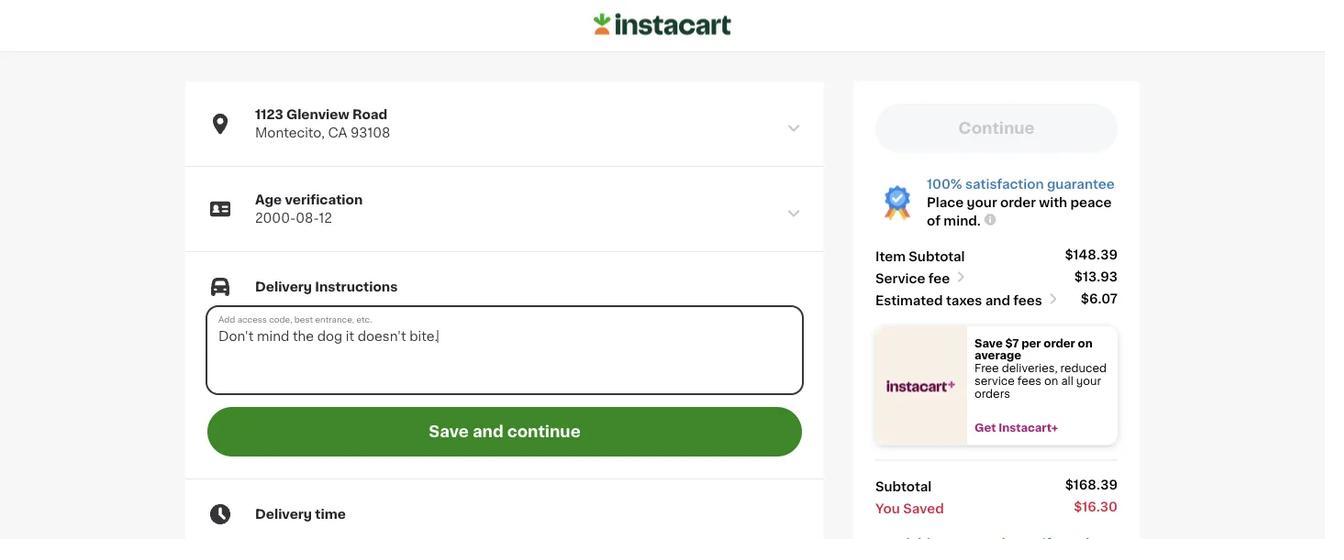 Task type: vqa. For each thing, say whether or not it's contained in the screenshot.
INSTACART+
yes



Task type: locate. For each thing, give the bounding box(es) containing it.
continue
[[507, 425, 581, 440]]

your up more info about 100% satisfaction guarantee image
[[967, 196, 998, 209]]

subtotal up fee
[[909, 250, 966, 263]]

place
[[927, 196, 964, 209]]

1 vertical spatial subtotal
[[876, 481, 932, 494]]

12
[[319, 212, 332, 225]]

93108
[[351, 127, 391, 140]]

save
[[975, 338, 1003, 349], [429, 425, 469, 440]]

your inside place your order with peace of mind.
[[967, 196, 998, 209]]

orders
[[975, 389, 1011, 399]]

on
[[1078, 338, 1093, 349], [1045, 376, 1059, 387]]

and
[[986, 294, 1011, 307], [473, 425, 504, 440]]

service
[[975, 376, 1015, 387]]

delivery instructions
[[255, 281, 398, 294]]

0 vertical spatial order
[[1001, 196, 1037, 209]]

save $7 per order on average free deliveries, reduced service fees on all your orders
[[975, 338, 1110, 399]]

$13.93
[[1075, 270, 1118, 283]]

1 vertical spatial your
[[1077, 376, 1102, 387]]

with
[[1040, 196, 1068, 209]]

age
[[255, 194, 282, 207]]

get instacart+
[[975, 423, 1059, 434]]

0 vertical spatial your
[[967, 196, 998, 209]]

0 horizontal spatial and
[[473, 425, 504, 440]]

1 delivery from the top
[[255, 281, 312, 294]]

and right taxes
[[986, 294, 1011, 307]]

1 horizontal spatial order
[[1044, 338, 1076, 349]]

your
[[967, 196, 998, 209], [1077, 376, 1102, 387]]

subtotal up you saved
[[876, 481, 932, 494]]

1 vertical spatial and
[[473, 425, 504, 440]]

guarantee
[[1048, 178, 1115, 191]]

saved
[[904, 503, 944, 516]]

1 horizontal spatial and
[[986, 294, 1011, 307]]

fee
[[929, 272, 950, 285]]

average
[[975, 351, 1022, 361]]

1 vertical spatial delivery
[[255, 509, 312, 522]]

100%
[[927, 178, 963, 191]]

delivery
[[255, 281, 312, 294], [255, 509, 312, 522]]

delivery for delivery instructions
[[255, 281, 312, 294]]

fees up per
[[1014, 294, 1043, 307]]

order right per
[[1044, 338, 1076, 349]]

fees
[[1014, 294, 1043, 307], [1018, 376, 1042, 387]]

your down reduced
[[1077, 376, 1102, 387]]

delivery down 2000-
[[255, 281, 312, 294]]

you saved
[[876, 503, 944, 516]]

$16.30
[[1074, 501, 1118, 514]]

taxes
[[947, 294, 983, 307]]

0 vertical spatial on
[[1078, 338, 1093, 349]]

instructions
[[315, 281, 398, 294]]

0 vertical spatial subtotal
[[909, 250, 966, 263]]

mind.
[[944, 215, 981, 228]]

0 horizontal spatial order
[[1001, 196, 1037, 209]]

$7
[[1006, 338, 1020, 349]]

and left the continue
[[473, 425, 504, 440]]

order
[[1001, 196, 1037, 209], [1044, 338, 1076, 349]]

1 vertical spatial on
[[1045, 376, 1059, 387]]

0 vertical spatial delivery
[[255, 281, 312, 294]]

2 delivery from the top
[[255, 509, 312, 522]]

0 horizontal spatial your
[[967, 196, 998, 209]]

save inside save $7 per order on average free deliveries, reduced service fees on all your orders
[[975, 338, 1003, 349]]

get instacart+ button
[[968, 422, 1118, 435]]

delivery time
[[255, 509, 346, 522]]

subtotal
[[909, 250, 966, 263], [876, 481, 932, 494]]

and inside button
[[473, 425, 504, 440]]

save inside button
[[429, 425, 469, 440]]

save and continue
[[429, 425, 581, 440]]

fees down deliveries,
[[1018, 376, 1042, 387]]

reduced
[[1061, 364, 1107, 374]]

1 horizontal spatial your
[[1077, 376, 1102, 387]]

on left all
[[1045, 376, 1059, 387]]

order down 100% satisfaction guarantee
[[1001, 196, 1037, 209]]

1 vertical spatial save
[[429, 425, 469, 440]]

delivery left the time
[[255, 509, 312, 522]]

save and continue button
[[208, 408, 802, 457]]

save for save and continue
[[429, 425, 469, 440]]

on up reduced
[[1078, 338, 1093, 349]]

1 vertical spatial fees
[[1018, 376, 1042, 387]]

1 vertical spatial order
[[1044, 338, 1076, 349]]

order inside place your order with peace of mind.
[[1001, 196, 1037, 209]]

deliveries,
[[1002, 364, 1058, 374]]

0 vertical spatial save
[[975, 338, 1003, 349]]

order inside save $7 per order on average free deliveries, reduced service fees on all your orders
[[1044, 338, 1076, 349]]

0 horizontal spatial save
[[429, 425, 469, 440]]

$148.39
[[1065, 248, 1118, 261]]

1 horizontal spatial save
[[975, 338, 1003, 349]]

verification
[[285, 194, 363, 207]]

per
[[1022, 338, 1042, 349]]

08-
[[296, 212, 319, 225]]

$6.07
[[1081, 292, 1118, 305]]



Task type: describe. For each thing, give the bounding box(es) containing it.
0 vertical spatial fees
[[1014, 294, 1043, 307]]

you
[[876, 503, 901, 516]]

Don't mind the dog it doesn't bite. text field
[[208, 308, 802, 394]]

satisfaction
[[966, 178, 1044, 191]]

your inside save $7 per order on average free deliveries, reduced service fees on all your orders
[[1077, 376, 1102, 387]]

get
[[975, 423, 997, 434]]

of
[[927, 215, 941, 228]]

1123
[[255, 108, 283, 121]]

0 vertical spatial and
[[986, 294, 1011, 307]]

1123 glenview road montecito, ca 93108
[[255, 108, 391, 140]]

road
[[352, 108, 388, 121]]

estimated taxes and fees
[[876, 294, 1043, 307]]

delivery address image
[[786, 120, 802, 137]]

save for save $7 per order on average free deliveries, reduced service fees on all your orders
[[975, 338, 1003, 349]]

$168.39
[[1066, 479, 1118, 492]]

all
[[1062, 376, 1074, 387]]

peace
[[1071, 196, 1112, 209]]

age verification 2000-08-12
[[255, 194, 363, 225]]

item
[[876, 250, 906, 263]]

time
[[315, 509, 346, 522]]

age verification image
[[786, 206, 802, 222]]

free
[[975, 364, 1000, 374]]

place your order with peace of mind.
[[927, 196, 1112, 228]]

2000-
[[255, 212, 296, 225]]

more info about 100% satisfaction guarantee image
[[983, 213, 998, 227]]

glenview
[[286, 108, 349, 121]]

100% satisfaction guarantee
[[927, 178, 1115, 191]]

service fee
[[876, 272, 950, 285]]

item subtotal
[[876, 250, 966, 263]]

ca
[[328, 127, 347, 140]]

1 horizontal spatial on
[[1078, 338, 1093, 349]]

montecito,
[[255, 127, 325, 140]]

service
[[876, 272, 926, 285]]

0 horizontal spatial on
[[1045, 376, 1059, 387]]

home image
[[594, 11, 732, 38]]

delivery for delivery time
[[255, 509, 312, 522]]

instacart+
[[999, 423, 1059, 434]]

estimated
[[876, 294, 943, 307]]

fees inside save $7 per order on average free deliveries, reduced service fees on all your orders
[[1018, 376, 1042, 387]]



